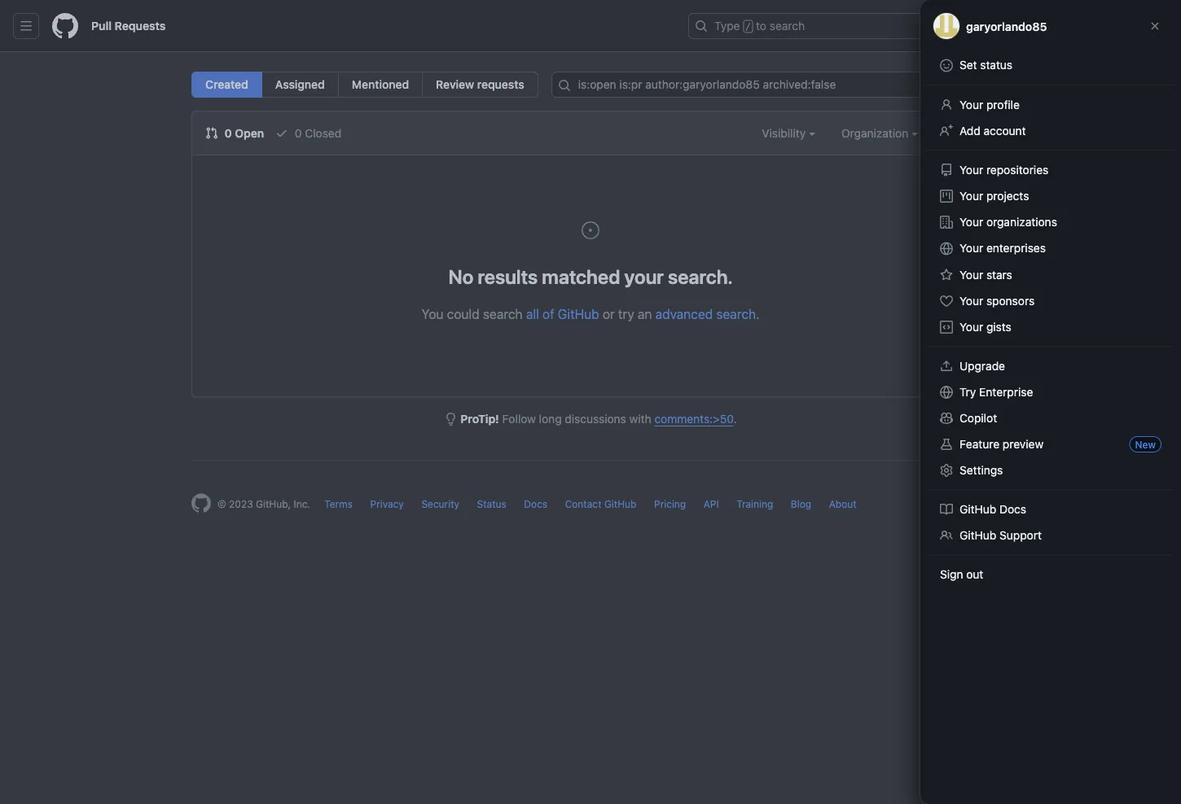 Task type: describe. For each thing, give the bounding box(es) containing it.
homepage image
[[191, 494, 211, 514]]

light bulb image
[[444, 413, 457, 426]]

github up github support at the right bottom of the page
[[960, 503, 997, 516]]

organizations
[[986, 215, 1057, 229]]

1 horizontal spatial .
[[756, 306, 760, 322]]

/
[[745, 21, 751, 33]]

security link
[[421, 499, 459, 510]]

sort button
[[944, 125, 976, 142]]

type
[[714, 19, 740, 33]]

status link
[[477, 499, 507, 510]]

assigned
[[275, 78, 325, 91]]

you could search all of github or try an advanced search .
[[422, 306, 760, 322]]

1 vertical spatial issue opened image
[[581, 221, 600, 240]]

your stars
[[960, 268, 1012, 282]]

plus image
[[1001, 20, 1014, 33]]

requests
[[477, 78, 524, 91]]

projects
[[986, 189, 1029, 203]]

github down github docs
[[960, 529, 997, 543]]

command palette image
[[954, 20, 967, 33]]

privacy link
[[370, 499, 404, 510]]

upgrade
[[960, 360, 1005, 373]]

all
[[526, 306, 539, 322]]

github right contact
[[604, 499, 637, 510]]

try enterprise
[[960, 386, 1033, 399]]

github support link
[[934, 523, 1168, 549]]

your gists link
[[934, 314, 1168, 341]]

advanced search link
[[655, 306, 756, 322]]

your
[[624, 265, 664, 288]]

enterprises
[[986, 242, 1046, 255]]

contact github link
[[565, 499, 637, 510]]

review requests
[[436, 78, 524, 91]]

search.
[[668, 265, 733, 288]]

or
[[603, 306, 615, 322]]

your enterprises link
[[934, 235, 1168, 262]]

all of github link
[[526, 306, 599, 322]]

homepage image
[[52, 13, 78, 39]]

Search all issues text field
[[551, 72, 990, 98]]

gists
[[986, 321, 1012, 334]]

advanced
[[655, 306, 713, 322]]

check image
[[275, 127, 288, 140]]

training
[[737, 499, 773, 510]]

to
[[756, 19, 767, 33]]

profile
[[986, 98, 1020, 112]]

sign out link
[[934, 562, 1168, 588]]

no
[[448, 265, 474, 288]]

contact github
[[565, 499, 637, 510]]

closed
[[305, 126, 342, 140]]

pricing link
[[654, 499, 686, 510]]

try
[[618, 306, 634, 322]]

api
[[704, 499, 719, 510]]

with
[[629, 413, 651, 426]]

follow
[[502, 413, 536, 426]]

mentioned
[[352, 78, 409, 91]]

an
[[638, 306, 652, 322]]

long
[[539, 413, 562, 426]]

your enterprises
[[960, 242, 1046, 255]]

about link
[[829, 499, 857, 510]]

training link
[[737, 499, 773, 510]]

Issues search field
[[551, 72, 990, 98]]

2 horizontal spatial search
[[770, 19, 805, 33]]

try enterprise link
[[934, 380, 1168, 406]]

feature preview
[[960, 438, 1044, 451]]

organization button
[[842, 125, 918, 142]]

protip!
[[461, 413, 499, 426]]

2023
[[229, 499, 253, 510]]

inc.
[[294, 499, 310, 510]]

contact
[[565, 499, 602, 510]]

0 for closed
[[295, 126, 302, 140]]

blog link
[[791, 499, 812, 510]]

github docs
[[960, 503, 1026, 516]]

add
[[960, 124, 981, 138]]

status
[[980, 58, 1013, 72]]

settings
[[960, 464, 1003, 477]]

1 vertical spatial .
[[734, 413, 737, 426]]

sign
[[940, 568, 963, 582]]

terms link
[[324, 499, 353, 510]]

sort
[[944, 126, 966, 140]]

your for your organizations
[[960, 215, 983, 229]]

pricing
[[654, 499, 686, 510]]

stars
[[986, 268, 1012, 282]]

copilot
[[960, 412, 997, 425]]

© 2023 github, inc.
[[218, 499, 310, 510]]

results
[[478, 265, 538, 288]]

assigned link
[[261, 72, 339, 98]]

of
[[543, 306, 554, 322]]

status
[[477, 499, 507, 510]]



Task type: locate. For each thing, give the bounding box(es) containing it.
open
[[235, 126, 264, 140]]

1 your from the top
[[960, 98, 983, 112]]

docs inside footer
[[524, 499, 548, 510]]

search right to
[[770, 19, 805, 33]]

mentioned link
[[338, 72, 423, 98]]

upgrade link
[[934, 354, 1168, 380]]

feature
[[960, 438, 1000, 451]]

0 inside 0 closed link
[[295, 126, 302, 140]]

0 vertical spatial .
[[756, 306, 760, 322]]

github,
[[256, 499, 291, 510]]

pull requests element
[[191, 72, 538, 98]]

0 for open
[[224, 126, 232, 140]]

your for your projects
[[960, 189, 983, 203]]

comments:>50
[[655, 413, 734, 426]]

2 0 from the left
[[295, 126, 302, 140]]

your projects
[[960, 189, 1029, 203]]

your for your sponsors
[[960, 294, 983, 308]]

your organizations link
[[934, 209, 1168, 235]]

your projects link
[[934, 183, 1168, 209]]

type / to search
[[714, 19, 805, 33]]

0 horizontal spatial search
[[483, 306, 523, 322]]

your
[[960, 98, 983, 112], [960, 163, 983, 177], [960, 189, 983, 203], [960, 215, 983, 229], [960, 242, 983, 255], [960, 268, 983, 282], [960, 294, 983, 308], [960, 321, 983, 334]]

set
[[960, 58, 977, 72]]

protip! follow long discussions with comments:>50 .
[[461, 413, 737, 426]]

repositories
[[986, 163, 1049, 177]]

0 horizontal spatial 0
[[224, 126, 232, 140]]

1 0 from the left
[[224, 126, 232, 140]]

set status
[[960, 58, 1013, 72]]

visibility button
[[762, 125, 815, 142]]

0 closed link
[[275, 125, 342, 142]]

footer containing © 2023 github, inc.
[[178, 461, 1003, 554]]

your sponsors link
[[934, 288, 1168, 314]]

add account link
[[934, 118, 1168, 144]]

could
[[447, 306, 480, 322]]

sponsors
[[986, 294, 1035, 308]]

github docs link
[[934, 497, 1168, 523]]

your stars link
[[934, 262, 1168, 288]]

your profile
[[960, 98, 1020, 112]]

0 horizontal spatial docs
[[524, 499, 548, 510]]

your repositories
[[960, 163, 1049, 177]]

0 horizontal spatial .
[[734, 413, 737, 426]]

5 your from the top
[[960, 242, 983, 255]]

search down search. on the right top
[[716, 306, 756, 322]]

3 your from the top
[[960, 189, 983, 203]]

discussions
[[565, 413, 626, 426]]

0 closed
[[292, 126, 342, 140]]

review requests link
[[422, 72, 538, 98]]

your left stars
[[960, 268, 983, 282]]

enterprise
[[979, 386, 1033, 399]]

security
[[421, 499, 459, 510]]

7 your from the top
[[960, 294, 983, 308]]

your up your projects
[[960, 163, 983, 177]]

triangle down image
[[1017, 18, 1031, 31]]

2 your from the top
[[960, 163, 983, 177]]

search
[[770, 19, 805, 33], [483, 306, 523, 322], [716, 306, 756, 322]]

privacy
[[370, 499, 404, 510]]

dialog
[[921, 0, 1181, 805]]

your sponsors
[[960, 294, 1035, 308]]

your left gists
[[960, 321, 983, 334]]

search image
[[558, 79, 571, 92]]

issue opened image
[[1051, 20, 1064, 33], [581, 221, 600, 240]]

your gists
[[960, 321, 1012, 334]]

visibility
[[762, 126, 809, 140]]

github
[[558, 306, 599, 322], [604, 499, 637, 510], [960, 503, 997, 516], [960, 529, 997, 543]]

requests
[[115, 19, 166, 33]]

close image
[[1149, 20, 1162, 33]]

about
[[829, 499, 857, 510]]

pull
[[91, 19, 112, 33]]

your up add
[[960, 98, 983, 112]]

search left all
[[483, 306, 523, 322]]

terms
[[324, 499, 353, 510]]

0 right 'git pull request' icon at the left top of the page
[[224, 126, 232, 140]]

set status button
[[934, 52, 1168, 79]]

.
[[756, 306, 760, 322], [734, 413, 737, 426]]

organization
[[842, 126, 912, 140]]

1 horizontal spatial 0
[[295, 126, 302, 140]]

support
[[1000, 529, 1042, 543]]

docs right status
[[524, 499, 548, 510]]

©
[[218, 499, 226, 510]]

your for your enterprises
[[960, 242, 983, 255]]

issue opened image right the triangle down icon
[[1051, 20, 1064, 33]]

pull requests
[[91, 19, 166, 33]]

your for your profile
[[960, 98, 983, 112]]

blog
[[791, 499, 812, 510]]

your for your stars
[[960, 268, 983, 282]]

4 your from the top
[[960, 215, 983, 229]]

your up your stars
[[960, 242, 983, 255]]

1 horizontal spatial docs
[[1000, 503, 1026, 516]]

issue opened image up no results matched your search.
[[581, 221, 600, 240]]

your repositories link
[[934, 157, 1168, 183]]

feature preview button
[[934, 432, 1168, 458]]

your for your gists
[[960, 321, 983, 334]]

0 inside 0 open link
[[224, 126, 232, 140]]

review
[[436, 78, 474, 91]]

out
[[966, 568, 984, 582]]

0 horizontal spatial issue opened image
[[581, 221, 600, 240]]

your left projects
[[960, 189, 983, 203]]

your for your repositories
[[960, 163, 983, 177]]

0 right "check" icon
[[295, 126, 302, 140]]

api link
[[704, 499, 719, 510]]

footer
[[178, 461, 1003, 554]]

your profile link
[[934, 92, 1168, 118]]

matched
[[542, 265, 620, 288]]

6 your from the top
[[960, 268, 983, 282]]

docs link
[[524, 499, 548, 510]]

github support
[[960, 529, 1042, 543]]

your down your projects
[[960, 215, 983, 229]]

0
[[224, 126, 232, 140], [295, 126, 302, 140]]

0 vertical spatial issue opened image
[[1051, 20, 1064, 33]]

8 your from the top
[[960, 321, 983, 334]]

1 horizontal spatial issue opened image
[[1051, 20, 1064, 33]]

no results matched your search.
[[448, 265, 733, 288]]

github right 'of'
[[558, 306, 599, 322]]

1 horizontal spatial search
[[716, 306, 756, 322]]

docs
[[524, 499, 548, 510], [1000, 503, 1026, 516]]

garyorlando85
[[966, 19, 1047, 33]]

dialog containing garyorlando85
[[921, 0, 1181, 805]]

git pull request image
[[205, 127, 218, 140]]

your up your gists
[[960, 294, 983, 308]]

try
[[960, 386, 976, 399]]

docs up support
[[1000, 503, 1026, 516]]



Task type: vqa. For each thing, say whether or not it's contained in the screenshot.
"requested"
no



